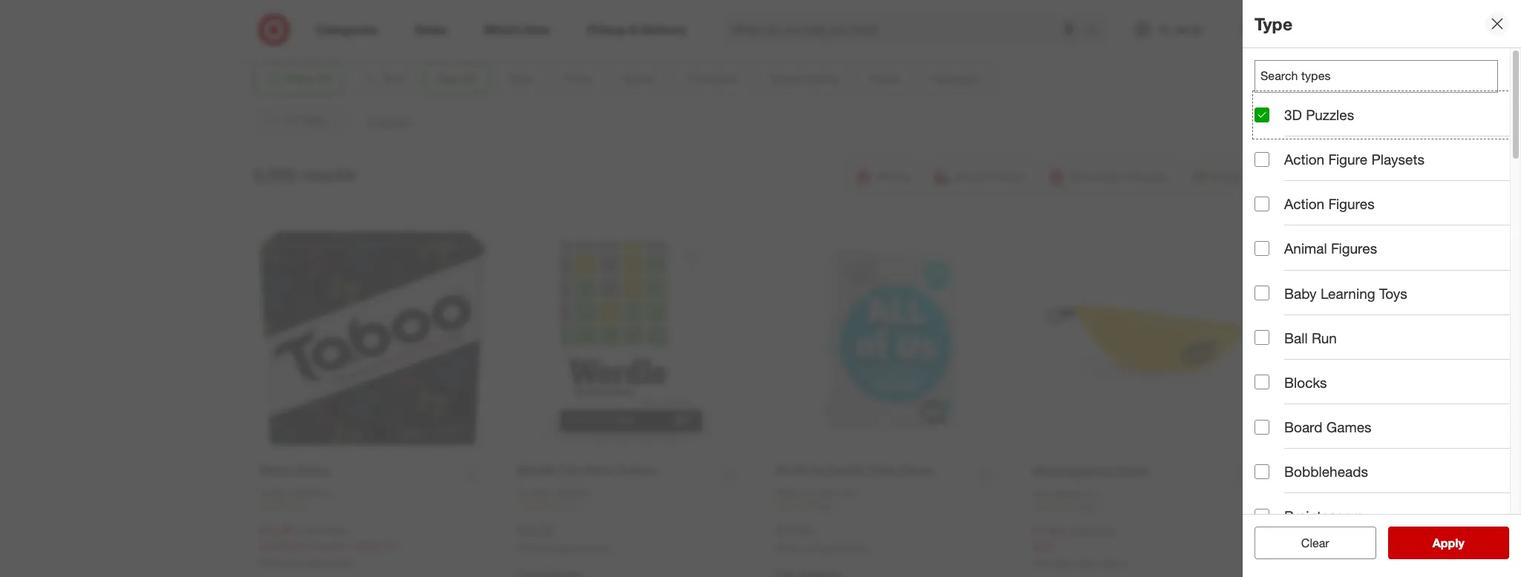 Task type: locate. For each thing, give the bounding box(es) containing it.
sale inside $15.69 reg $19.89 sale ends today at 1:00pm pt when purchased online
[[258, 540, 279, 553]]

run
[[1312, 330, 1337, 347]]

$18.59 when purchased online
[[517, 523, 611, 554]]

online down at
[[329, 558, 353, 569]]

online inside $15.69 reg $19.89 sale ends today at 1:00pm pt when purchased online
[[329, 558, 353, 569]]

purchased
[[543, 543, 585, 554], [801, 543, 843, 554], [284, 558, 326, 569], [1059, 559, 1102, 570]]

$12.99
[[775, 523, 811, 538]]

action right action figures checkbox
[[1285, 196, 1325, 213]]

online down '33' link
[[846, 543, 870, 554]]

years right 14+
[[1138, 30, 1163, 43]]

apply
[[1433, 536, 1465, 551]]

0 vertical spatial action
[[1285, 151, 1325, 168]]

1 action from the top
[[1285, 151, 1325, 168]]

2
[[305, 502, 309, 513]]

14+
[[1117, 30, 1135, 43]]

action figures
[[1285, 196, 1375, 213]]

1 vertical spatial figures
[[1332, 240, 1378, 257]]

years for 14+ years
[[1138, 30, 1163, 43]]

years right 8–10 on the right top
[[838, 30, 862, 43]]

board games
[[1285, 419, 1372, 436]]

0 horizontal spatial sale
[[258, 540, 279, 553]]

online down $15.99
[[1104, 559, 1128, 570]]

reg inside $7.99 reg $15.99 sale when purchased online
[[1066, 526, 1081, 538]]

1 horizontal spatial reg
[[1066, 526, 1081, 538]]

purchased inside $12.99 when purchased online
[[801, 543, 843, 554]]

when down $18.59
[[517, 543, 540, 554]]

Animal Figures checkbox
[[1255, 241, 1270, 256]]

animal
[[1285, 240, 1328, 257]]

when inside $12.99 when purchased online
[[775, 543, 799, 554]]

reg inside $15.69 reg $19.89 sale ends today at 1:00pm pt when purchased online
[[297, 525, 312, 537]]

purchased down $18.59
[[543, 543, 585, 554]]

3 years from the left
[[838, 30, 862, 43]]

action for action figures
[[1285, 196, 1325, 213]]

games
[[1327, 419, 1372, 436]]

when down $12.99
[[775, 543, 799, 554]]

brainteasers
[[1285, 508, 1364, 525]]

sale for $15.69
[[258, 540, 279, 553]]

figures
[[1329, 196, 1375, 213], [1332, 240, 1378, 257]]

reg right $7.99
[[1066, 526, 1081, 538]]

board
[[1285, 419, 1323, 436]]

online
[[587, 543, 611, 554], [846, 543, 870, 554], [329, 558, 353, 569], [1104, 559, 1128, 570]]

years
[[531, 30, 556, 43], [683, 30, 708, 43], [838, 30, 862, 43], [992, 30, 1017, 43], [1138, 30, 1163, 43]]

baby learning toys
[[1285, 285, 1408, 302]]

1 vertical spatial action
[[1285, 196, 1325, 213]]

Blocks checkbox
[[1255, 375, 1270, 390]]

503
[[1080, 502, 1095, 514]]

$15.99
[[1084, 526, 1115, 538]]

5 years from the left
[[1138, 30, 1163, 43]]

months
[[377, 30, 412, 43]]

None text field
[[1255, 60, 1499, 93]]

$19.89
[[315, 525, 346, 537]]

sale inside $7.99 reg $15.99 sale when purchased online
[[1034, 541, 1054, 554]]

2–4 years link
[[457, 0, 609, 44]]

type
[[1255, 13, 1293, 34]]

figures up learning
[[1332, 240, 1378, 257]]

Action Figures checkbox
[[1255, 197, 1270, 212]]

sale for $7.99
[[1034, 541, 1054, 554]]

1 horizontal spatial sale
[[1034, 541, 1054, 554]]

Baby Learning Toys checkbox
[[1255, 286, 1270, 301]]

2–4 years
[[510, 30, 556, 43]]

when inside $15.69 reg $19.89 sale ends today at 1:00pm pt when purchased online
[[258, 558, 282, 569]]

1 years from the left
[[531, 30, 556, 43]]

Board Games checkbox
[[1255, 420, 1270, 435]]

none text field inside type 'dialog'
[[1255, 60, 1499, 93]]

sale down $15.69
[[258, 540, 279, 553]]

years right 5–7
[[683, 30, 708, 43]]

apply button
[[1388, 527, 1510, 560]]

purchased down $12.99
[[801, 543, 843, 554]]

reg up ends
[[297, 525, 312, 537]]

0 horizontal spatial reg
[[297, 525, 312, 537]]

purchased down ends
[[284, 558, 326, 569]]

purchased inside $18.59 when purchased online
[[543, 543, 585, 554]]

reg
[[297, 525, 312, 537], [1066, 526, 1081, 538]]

11–13 years
[[960, 30, 1017, 43]]

4 years from the left
[[992, 30, 1017, 43]]

2 years from the left
[[683, 30, 708, 43]]

sale
[[258, 540, 279, 553], [1034, 541, 1054, 554]]

purchased down $15.99
[[1059, 559, 1102, 570]]

online down 127 link
[[587, 543, 611, 554]]

2 action from the top
[[1285, 196, 1325, 213]]

action figure playsets
[[1285, 151, 1425, 168]]

action right action figure playsets checkbox
[[1285, 151, 1325, 168]]

127
[[563, 502, 578, 513]]

sale down $7.99
[[1034, 541, 1054, 554]]

figures down action figure playsets
[[1329, 196, 1375, 213]]

action
[[1285, 151, 1325, 168], [1285, 196, 1325, 213]]

years right 11–13
[[992, 30, 1017, 43]]

when down $7.99
[[1034, 559, 1057, 570]]

2,099 results
[[253, 164, 356, 185]]

years right 2–4 at the left top
[[531, 30, 556, 43]]

Brainteasers checkbox
[[1255, 509, 1270, 524]]

reg for $15.69
[[297, 525, 312, 537]]

ball
[[1285, 330, 1308, 347]]

when
[[517, 543, 540, 554], [775, 543, 799, 554], [258, 558, 282, 569], [1034, 559, 1057, 570]]

2 link
[[258, 501, 487, 514]]

years for 11–13 years
[[992, 30, 1017, 43]]

online inside $18.59 when purchased online
[[587, 543, 611, 554]]

Bobbleheads checkbox
[[1255, 465, 1270, 480]]

toys
[[1380, 285, 1408, 302]]

when down $15.69
[[258, 558, 282, 569]]

action for action figure playsets
[[1285, 151, 1325, 168]]

0 vertical spatial figures
[[1329, 196, 1375, 213]]

$15.69
[[258, 523, 294, 538]]

baby
[[1285, 285, 1317, 302]]

33
[[821, 502, 831, 513]]

ball run
[[1285, 330, 1337, 347]]



Task type: vqa. For each thing, say whether or not it's contained in the screenshot.
Picks
no



Task type: describe. For each thing, give the bounding box(es) containing it.
when inside $7.99 reg $15.99 sale when purchased online
[[1034, 559, 1057, 570]]

14+ years
[[1117, 30, 1163, 43]]

0–24 months link
[[306, 0, 457, 44]]

search
[[1080, 23, 1116, 38]]

figures for action figures
[[1329, 196, 1375, 213]]

Action Figure Playsets checkbox
[[1255, 152, 1270, 167]]

puzzles
[[1307, 106, 1355, 123]]

2–4
[[510, 30, 528, 43]]

$15.69 reg $19.89 sale ends today at 1:00pm pt when purchased online
[[258, 523, 399, 569]]

11–13
[[960, 30, 989, 43]]

results
[[300, 164, 356, 185]]

type dialog
[[1243, 0, 1522, 578]]

figures for animal figures
[[1332, 240, 1378, 257]]

reg for $7.99
[[1066, 526, 1081, 538]]

online inside $12.99 when purchased online
[[846, 543, 870, 554]]

What can we help you find? suggestions appear below search field
[[723, 13, 1090, 46]]

learning
[[1321, 285, 1376, 302]]

years for 8–10 years
[[838, 30, 862, 43]]

when inside $18.59 when purchased online
[[517, 543, 540, 554]]

$12.99 when purchased online
[[775, 523, 870, 554]]

5–7 years link
[[609, 0, 761, 44]]

clear button
[[1255, 527, 1377, 560]]

pt
[[386, 540, 399, 553]]

animal figures
[[1285, 240, 1378, 257]]

blocks
[[1285, 374, 1328, 391]]

bobbleheads
[[1285, 464, 1369, 481]]

3D Puzzles checkbox
[[1255, 107, 1270, 122]]

8–10
[[811, 30, 835, 43]]

2,099
[[253, 164, 296, 185]]

1:00pm
[[348, 540, 384, 553]]

3d puzzles
[[1285, 106, 1355, 123]]

playsets
[[1372, 151, 1425, 168]]

figure
[[1329, 151, 1368, 168]]

503 link
[[1034, 502, 1263, 514]]

$7.99 reg $15.99 sale when purchased online
[[1034, 524, 1128, 570]]

0–24
[[351, 30, 374, 43]]

8–10 years link
[[761, 0, 913, 44]]

11–13 years link
[[913, 0, 1064, 44]]

years for 2–4 years
[[531, 30, 556, 43]]

33 link
[[775, 501, 1004, 514]]

Ball Run checkbox
[[1255, 331, 1270, 346]]

purchased inside $15.69 reg $19.89 sale ends today at 1:00pm pt when purchased online
[[284, 558, 326, 569]]

at
[[337, 540, 345, 553]]

5–7 years
[[662, 30, 708, 43]]

clear
[[1302, 536, 1330, 551]]

$18.59
[[517, 523, 552, 538]]

0–24 months
[[351, 30, 412, 43]]

purchased inside $7.99 reg $15.99 sale when purchased online
[[1059, 559, 1102, 570]]

online inside $7.99 reg $15.99 sale when purchased online
[[1104, 559, 1128, 570]]

$7.99
[[1034, 524, 1063, 539]]

3d
[[1285, 106, 1303, 123]]

5–7
[[662, 30, 680, 43]]

127 link
[[517, 501, 746, 514]]

search button
[[1080, 13, 1116, 49]]

14+ years link
[[1064, 0, 1216, 44]]

8–10 years
[[811, 30, 862, 43]]

today
[[308, 540, 334, 553]]

years for 5–7 years
[[683, 30, 708, 43]]

ends
[[282, 540, 305, 553]]



